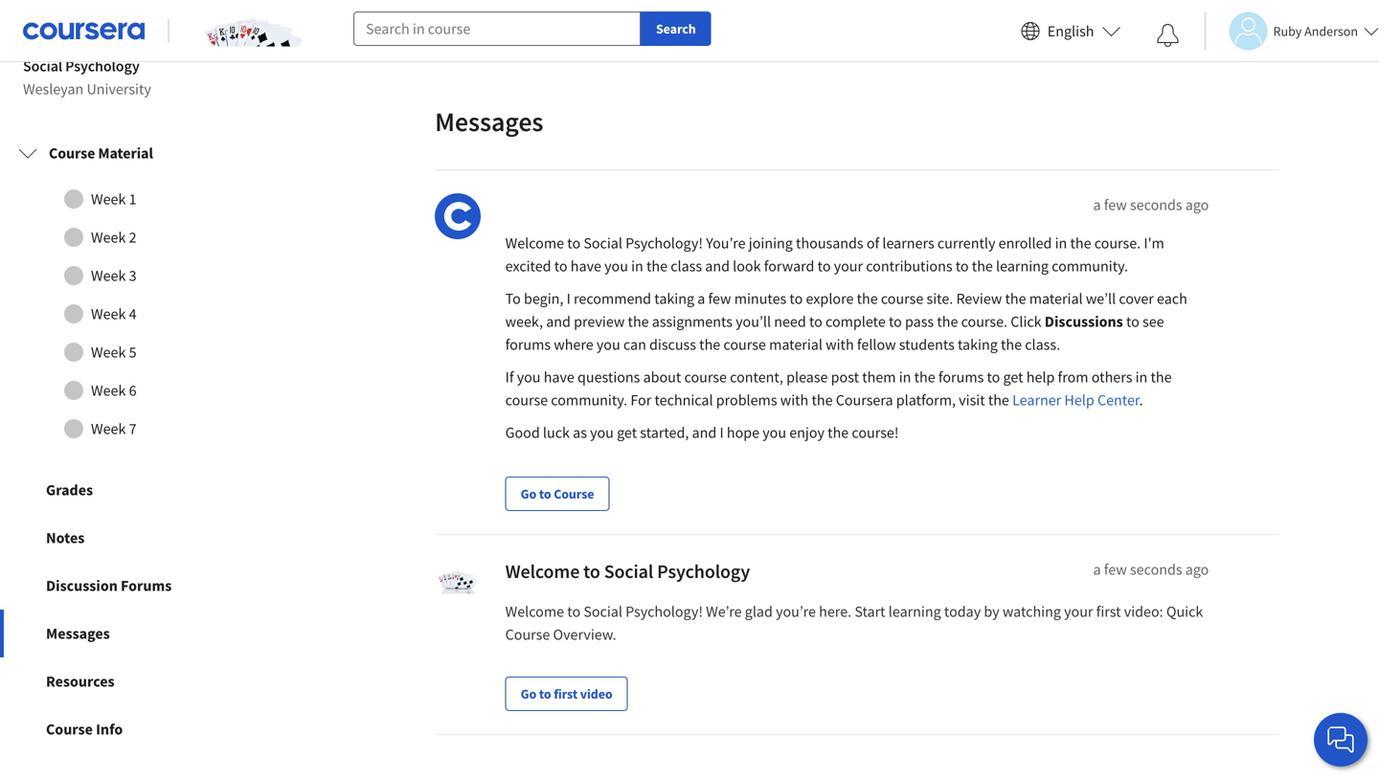 Task type: vqa. For each thing, say whether or not it's contained in the screenshot.
The Course. inside the Welcome to Social Psychology! You're joining thousands of learners currently enrolled in the course. I'm excited to have you in the class and look forward to your contributions to the learning community.
yes



Task type: describe. For each thing, give the bounding box(es) containing it.
minutes
[[735, 289, 787, 309]]

the down the click
[[1001, 335, 1022, 355]]

the left class
[[647, 257, 668, 276]]

welcome to social psychology! you're joining thousands of learners currently enrolled in the course. i'm excited to have you in the class and look forward to your contributions to the learning community.
[[506, 234, 1165, 276]]

show notifications image
[[1157, 24, 1180, 47]]

week 1
[[91, 190, 137, 209]]

explore
[[806, 289, 854, 309]]

with inside if you have questions about course content, please post them in the forums to get help from others in the course community. for technical problems with the coursera platform, visit the
[[781, 391, 809, 410]]

the up can
[[628, 312, 649, 332]]

1 seconds from the top
[[1131, 196, 1183, 215]]

the up complete
[[857, 289, 878, 309]]

week 5
[[91, 343, 137, 362]]

have inside welcome to social psychology! you're joining thousands of learners currently enrolled in the course. i'm excited to have you in the class and look forward to your contributions to the learning community.
[[571, 257, 602, 276]]

the right enjoy
[[828, 424, 849, 443]]

quick
[[1167, 603, 1204, 622]]

joining
[[749, 234, 793, 253]]

course. inside welcome to social psychology! you're joining thousands of learners currently enrolled in the course. i'm excited to have you in the class and look forward to your contributions to the learning community.
[[1095, 234, 1141, 253]]

assignments
[[652, 312, 733, 332]]

Search in course text field
[[354, 11, 641, 46]]

pass
[[905, 312, 934, 332]]

week 6 link
[[18, 372, 258, 410]]

you'll
[[736, 312, 771, 332]]

search button
[[641, 11, 712, 46]]

start
[[855, 603, 886, 622]]

messages inside messages "link"
[[46, 625, 110, 644]]

of
[[867, 234, 880, 253]]

the right visit
[[989, 391, 1010, 410]]

grades
[[46, 481, 93, 500]]

to
[[506, 289, 521, 309]]

psychology! for you're
[[626, 234, 703, 253]]

psychology inside social psychology wesleyan university
[[65, 57, 140, 76]]

about
[[643, 368, 682, 387]]

if you have questions about course content, please post them in the forums to get help from others in the course community. for technical problems with the coursera platform, visit the
[[506, 368, 1172, 410]]

here.
[[819, 603, 852, 622]]

messages link
[[0, 610, 276, 658]]

week 5 link
[[18, 333, 258, 372]]

forums inside if you have questions about course content, please post them in the forums to get help from others in the course community. for technical problems with the coursera platform, visit the
[[939, 368, 984, 387]]

grades link
[[0, 467, 276, 515]]

site.
[[927, 289, 954, 309]]

good
[[506, 424, 540, 443]]

forums
[[121, 577, 172, 596]]

week for week 6
[[91, 381, 126, 401]]

you're
[[776, 603, 816, 622]]

go for go to first video
[[521, 686, 537, 703]]

ruby anderson
[[1274, 23, 1359, 40]]

week,
[[506, 312, 543, 332]]

and inside welcome to social psychology! you're joining thousands of learners currently enrolled in the course. i'm excited to have you in the class and look forward to your contributions to the learning community.
[[705, 257, 730, 276]]

psychology! for we're
[[626, 603, 703, 622]]

you inside to see forums where you can discuss the course material with fellow students taking the class.
[[597, 335, 621, 355]]

in up recommend
[[632, 257, 644, 276]]

6
[[129, 381, 137, 401]]

contributions
[[866, 257, 953, 276]]

first inside 'welcome to social psychology! we're glad you're here. start learning today by watching your first video: quick course overview.'
[[1097, 603, 1122, 622]]

by
[[984, 603, 1000, 622]]

click
[[1011, 312, 1042, 332]]

1
[[129, 190, 137, 209]]

the up the click
[[1006, 289, 1027, 309]]

complete
[[826, 312, 886, 332]]

the down the please
[[812, 391, 833, 410]]

can
[[624, 335, 647, 355]]

few inside to begin, i recommend taking a few minutes to explore the course site. review the material we'll cover each week, and preview the assignments you'll need to complete to pass the course. click
[[709, 289, 732, 309]]

social for welcome to social psychology
[[604, 560, 654, 584]]

your inside 'welcome to social psychology! we're glad you're here. start learning today by watching your first video: quick course overview.'
[[1065, 603, 1094, 622]]

visit
[[959, 391, 986, 410]]

to inside if you have questions about course content, please post them in the forums to get help from others in the course community. for technical problems with the coursera platform, visit the
[[987, 368, 1001, 387]]

week 1 link
[[18, 180, 258, 219]]

learner help center link
[[1013, 391, 1140, 410]]

others
[[1092, 368, 1133, 387]]

learner help center .
[[1013, 391, 1144, 410]]

your inside welcome to social psychology! you're joining thousands of learners currently enrolled in the course. i'm excited to have you in the class and look forward to your contributions to the learning community.
[[834, 257, 863, 276]]

course inside to begin, i recommend taking a few minutes to explore the course site. review the material we'll cover each week, and preview the assignments you'll need to complete to pass the course. click
[[881, 289, 924, 309]]

we'll
[[1086, 289, 1116, 309]]

week for week 3
[[91, 266, 126, 286]]

2 vertical spatial a
[[1094, 561, 1101, 580]]

ruby anderson button
[[1205, 12, 1380, 50]]

1 vertical spatial psychology
[[657, 560, 750, 584]]

social psychology wesleyan university
[[23, 57, 151, 99]]

to inside to see forums where you can discuss the course material with fellow students taking the class.
[[1127, 312, 1140, 332]]

where
[[554, 335, 594, 355]]

class.
[[1025, 335, 1061, 355]]

1 horizontal spatial i
[[720, 424, 724, 443]]

currently
[[938, 234, 996, 253]]

see
[[1143, 312, 1165, 332]]

help
[[1065, 391, 1095, 410]]

learner
[[1013, 391, 1062, 410]]

learners
[[883, 234, 935, 253]]

excited
[[506, 257, 551, 276]]

you right hope
[[763, 424, 787, 443]]

in right them
[[899, 368, 912, 387]]

the down site.
[[937, 312, 959, 332]]

week for week 5
[[91, 343, 126, 362]]

coursera
[[836, 391, 894, 410]]

questions
[[578, 368, 640, 387]]

to begin, i recommend taking a few minutes to explore the course site. review the material we'll cover each week, and preview the assignments you'll need to complete to pass the course. click
[[506, 289, 1188, 332]]

help
[[1027, 368, 1055, 387]]

week for week 2
[[91, 228, 126, 247]]

a inside to begin, i recommend taking a few minutes to explore the course site. review the material we'll cover each week, and preview the assignments you'll need to complete to pass the course. click
[[698, 289, 706, 309]]

each
[[1158, 289, 1188, 309]]

video
[[580, 686, 613, 703]]

course up technical
[[685, 368, 727, 387]]

week 3
[[91, 266, 137, 286]]

class
[[671, 257, 702, 276]]

go to course link
[[506, 477, 610, 512]]

students
[[900, 335, 955, 355]]

chat with us image
[[1326, 725, 1357, 756]]

to see forums where you can discuss the course material with fellow students taking the class.
[[506, 312, 1165, 355]]

week 2 link
[[18, 219, 258, 257]]

review
[[957, 289, 1003, 309]]

discussions
[[1045, 312, 1124, 332]]

go for go to course
[[521, 486, 537, 503]]

discussion
[[46, 577, 118, 596]]

taking inside to see forums where you can discuss the course material with fellow students taking the class.
[[958, 335, 998, 355]]

in right enrolled
[[1056, 234, 1068, 253]]

enjoy
[[790, 424, 825, 443]]

recommend
[[574, 289, 652, 309]]

preview
[[574, 312, 625, 332]]

welcome to social psychology
[[506, 560, 750, 584]]

watching
[[1003, 603, 1062, 622]]

them
[[863, 368, 896, 387]]

week for week 4
[[91, 305, 126, 324]]

week 7
[[91, 420, 137, 439]]

1 vertical spatial first
[[554, 686, 578, 703]]



Task type: locate. For each thing, give the bounding box(es) containing it.
and
[[705, 257, 730, 276], [546, 312, 571, 332], [692, 424, 717, 443]]

you up recommend
[[605, 257, 628, 276]]

0 vertical spatial a
[[1094, 196, 1101, 215]]

week left 6
[[91, 381, 126, 401]]

a
[[1094, 196, 1101, 215], [698, 289, 706, 309], [1094, 561, 1101, 580]]

course
[[881, 289, 924, 309], [724, 335, 766, 355], [685, 368, 727, 387], [506, 391, 548, 410]]

problems
[[716, 391, 778, 410]]

week for week 1
[[91, 190, 126, 209]]

1 vertical spatial and
[[546, 312, 571, 332]]

1 vertical spatial seconds
[[1131, 561, 1183, 580]]

course down you'll
[[724, 335, 766, 355]]

3 week from the top
[[91, 266, 126, 286]]

1 horizontal spatial material
[[1030, 289, 1083, 309]]

2 vertical spatial welcome
[[506, 603, 564, 622]]

0 vertical spatial forums
[[506, 335, 551, 355]]

2 ago from the top
[[1186, 561, 1210, 580]]

0 vertical spatial get
[[1004, 368, 1024, 387]]

hope
[[727, 424, 760, 443]]

week 4
[[91, 305, 137, 324]]

get left help
[[1004, 368, 1024, 387]]

have up recommend
[[571, 257, 602, 276]]

the
[[1071, 234, 1092, 253], [647, 257, 668, 276], [972, 257, 993, 276], [857, 289, 878, 309], [1006, 289, 1027, 309], [628, 312, 649, 332], [937, 312, 959, 332], [700, 335, 721, 355], [1001, 335, 1022, 355], [915, 368, 936, 387], [1151, 368, 1172, 387], [812, 391, 833, 410], [989, 391, 1010, 410], [828, 424, 849, 443]]

0 vertical spatial ago
[[1186, 196, 1210, 215]]

1 vertical spatial a few seconds ago
[[1094, 561, 1210, 580]]

week left '7'
[[91, 420, 126, 439]]

1 vertical spatial material
[[769, 335, 823, 355]]

week left the 2
[[91, 228, 126, 247]]

forums
[[506, 335, 551, 355], [939, 368, 984, 387]]

1 horizontal spatial course.
[[1095, 234, 1141, 253]]

course left overview.
[[506, 626, 550, 645]]

messages down search in course text field
[[435, 105, 544, 139]]

1 vertical spatial welcome
[[506, 560, 580, 584]]

the down assignments
[[700, 335, 721, 355]]

a few seconds ago up i'm
[[1094, 196, 1210, 215]]

forums down week,
[[506, 335, 551, 355]]

started,
[[640, 424, 689, 443]]

week left the 3
[[91, 266, 126, 286]]

0 vertical spatial i
[[567, 289, 571, 309]]

5 week from the top
[[91, 343, 126, 362]]

0 horizontal spatial course.
[[962, 312, 1008, 332]]

i inside to begin, i recommend taking a few minutes to explore the course site. review the material we'll cover each week, and preview the assignments you'll need to complete to pass the course. click
[[567, 289, 571, 309]]

course inside dropdown button
[[49, 144, 95, 163]]

0 vertical spatial seconds
[[1131, 196, 1183, 215]]

learning down enrolled
[[997, 257, 1049, 276]]

0 vertical spatial messages
[[435, 105, 544, 139]]

course. inside to begin, i recommend taking a few minutes to explore the course site. review the material we'll cover each week, and preview the assignments you'll need to complete to pass the course. click
[[962, 312, 1008, 332]]

1 horizontal spatial taking
[[958, 335, 998, 355]]

1 vertical spatial messages
[[46, 625, 110, 644]]

in up the .
[[1136, 368, 1148, 387]]

course. left i'm
[[1095, 234, 1141, 253]]

discussion forums link
[[0, 562, 276, 610]]

get inside if you have questions about course content, please post them in the forums to get help from others in the course community. for technical problems with the coursera platform, visit the
[[1004, 368, 1024, 387]]

6 week from the top
[[91, 381, 126, 401]]

1 vertical spatial ago
[[1186, 561, 1210, 580]]

7 week from the top
[[91, 420, 126, 439]]

1 go from the top
[[521, 486, 537, 503]]

info
[[96, 721, 123, 740]]

2 seconds from the top
[[1131, 561, 1183, 580]]

the right enrolled
[[1071, 234, 1092, 253]]

your
[[834, 257, 863, 276], [1065, 603, 1094, 622]]

course!
[[852, 424, 899, 443]]

have inside if you have questions about course content, please post them in the forums to get help from others in the course community. for technical problems with the coursera platform, visit the
[[544, 368, 575, 387]]

learning
[[997, 257, 1049, 276], [889, 603, 942, 622]]

1 vertical spatial with
[[781, 391, 809, 410]]

resources link
[[0, 658, 276, 706]]

week for week 7
[[91, 420, 126, 439]]

social inside welcome to social psychology! you're joining thousands of learners currently enrolled in the course. i'm excited to have you in the class and look forward to your contributions to the learning community.
[[584, 234, 623, 253]]

2 go from the top
[[521, 686, 537, 703]]

psychology! inside welcome to social psychology! you're joining thousands of learners currently enrolled in the course. i'm excited to have you in the class and look forward to your contributions to the learning community.
[[626, 234, 703, 253]]

week left 4
[[91, 305, 126, 324]]

course material
[[49, 144, 153, 163]]

thousands
[[796, 234, 864, 253]]

0 vertical spatial psychology!
[[626, 234, 703, 253]]

english
[[1048, 22, 1095, 41]]

with down the please
[[781, 391, 809, 410]]

wesleyan
[[23, 80, 84, 99]]

material down need
[[769, 335, 823, 355]]

0 horizontal spatial i
[[567, 289, 571, 309]]

technical
[[655, 391, 713, 410]]

0 horizontal spatial get
[[617, 424, 637, 443]]

few up "we'll"
[[1105, 196, 1128, 215]]

few up assignments
[[709, 289, 732, 309]]

3 welcome from the top
[[506, 603, 564, 622]]

week
[[91, 190, 126, 209], [91, 228, 126, 247], [91, 266, 126, 286], [91, 305, 126, 324], [91, 343, 126, 362], [91, 381, 126, 401], [91, 420, 126, 439]]

go to course
[[521, 486, 594, 503]]

week left 1
[[91, 190, 126, 209]]

0 horizontal spatial your
[[834, 257, 863, 276]]

3
[[129, 266, 137, 286]]

with
[[826, 335, 854, 355], [781, 391, 809, 410]]

center
[[1098, 391, 1140, 410]]

0 vertical spatial psychology
[[65, 57, 140, 76]]

1 week from the top
[[91, 190, 126, 209]]

first left video:
[[1097, 603, 1122, 622]]

course info link
[[0, 706, 276, 754]]

forums up visit
[[939, 368, 984, 387]]

1 vertical spatial i
[[720, 424, 724, 443]]

i'm
[[1144, 234, 1165, 253]]

2 week from the top
[[91, 228, 126, 247]]

the down currently
[[972, 257, 993, 276]]

you inside welcome to social psychology! you're joining thousands of learners currently enrolled in the course. i'm excited to have you in the class and look forward to your contributions to the learning community.
[[605, 257, 628, 276]]

you right if at left top
[[517, 368, 541, 387]]

i left hope
[[720, 424, 724, 443]]

go left the video
[[521, 686, 537, 703]]

learning right start
[[889, 603, 942, 622]]

today
[[945, 603, 981, 622]]

welcome for welcome to social psychology
[[506, 560, 580, 584]]

if
[[506, 368, 514, 387]]

1 a few seconds ago from the top
[[1094, 196, 1210, 215]]

course. down review
[[962, 312, 1008, 332]]

week 6
[[91, 381, 137, 401]]

0 vertical spatial few
[[1105, 196, 1128, 215]]

course inside to see forums where you can discuss the course material with fellow students taking the class.
[[724, 335, 766, 355]]

0 vertical spatial course.
[[1095, 234, 1141, 253]]

help center image
[[1330, 729, 1353, 752]]

0 horizontal spatial psychology
[[65, 57, 140, 76]]

0 vertical spatial a few seconds ago
[[1094, 196, 1210, 215]]

course down as
[[554, 486, 594, 503]]

week left 5
[[91, 343, 126, 362]]

0 horizontal spatial first
[[554, 686, 578, 703]]

social for welcome to social psychology! we're glad you're here. start learning today by watching your first video: quick course overview.
[[584, 603, 623, 622]]

1 horizontal spatial messages
[[435, 105, 544, 139]]

1 vertical spatial get
[[617, 424, 637, 443]]

messages up resources
[[46, 625, 110, 644]]

and down 'begin,'
[[546, 312, 571, 332]]

4 week from the top
[[91, 305, 126, 324]]

0 vertical spatial and
[[705, 257, 730, 276]]

0 vertical spatial learning
[[997, 257, 1049, 276]]

1 vertical spatial your
[[1065, 603, 1094, 622]]

welcome to social psychology! we're glad you're here. start learning today by watching your first video: quick course overview.
[[506, 603, 1204, 645]]

0 horizontal spatial with
[[781, 391, 809, 410]]

1 horizontal spatial psychology
[[657, 560, 750, 584]]

psychology
[[65, 57, 140, 76], [657, 560, 750, 584]]

community. down questions
[[551, 391, 628, 410]]

material inside to see forums where you can discuss the course material with fellow students taking the class.
[[769, 335, 823, 355]]

psychology! down the welcome to social psychology at the bottom of the page
[[626, 603, 703, 622]]

you're
[[706, 234, 746, 253]]

university
[[87, 80, 151, 99]]

you
[[605, 257, 628, 276], [597, 335, 621, 355], [517, 368, 541, 387], [590, 424, 614, 443], [763, 424, 787, 443]]

enrolled
[[999, 234, 1052, 253]]

course left material
[[49, 144, 95, 163]]

taking down review
[[958, 335, 998, 355]]

0 horizontal spatial material
[[769, 335, 823, 355]]

good luck as you get started, and i hope you enjoy the course!
[[506, 424, 899, 443]]

material up discussions
[[1030, 289, 1083, 309]]

look
[[733, 257, 761, 276]]

platform,
[[897, 391, 956, 410]]

and down you're
[[705, 257, 730, 276]]

1 vertical spatial a
[[698, 289, 706, 309]]

1 vertical spatial learning
[[889, 603, 942, 622]]

overview.
[[553, 626, 617, 645]]

1 horizontal spatial learning
[[997, 257, 1049, 276]]

0 vertical spatial taking
[[655, 289, 695, 309]]

go to first video link
[[506, 677, 628, 712]]

0 vertical spatial material
[[1030, 289, 1083, 309]]

course up pass
[[881, 289, 924, 309]]

course down if at left top
[[506, 391, 548, 410]]

social inside 'welcome to social psychology! we're glad you're here. start learning today by watching your first video: quick course overview.'
[[584, 603, 623, 622]]

the up the platform,
[[915, 368, 936, 387]]

0 horizontal spatial forums
[[506, 335, 551, 355]]

0 horizontal spatial learning
[[889, 603, 942, 622]]

learning inside 'welcome to social psychology! we're glad you're here. start learning today by watching your first video: quick course overview.'
[[889, 603, 942, 622]]

go down good
[[521, 486, 537, 503]]

messages
[[435, 105, 544, 139], [46, 625, 110, 644]]

1 vertical spatial community.
[[551, 391, 628, 410]]

for
[[631, 391, 652, 410]]

1 horizontal spatial your
[[1065, 603, 1094, 622]]

ago
[[1186, 196, 1210, 215], [1186, 561, 1210, 580]]

social
[[23, 57, 62, 76], [584, 234, 623, 253], [604, 560, 654, 584], [584, 603, 623, 622]]

your down 'thousands'
[[834, 257, 863, 276]]

the right others
[[1151, 368, 1172, 387]]

seconds up i'm
[[1131, 196, 1183, 215]]

social inside social psychology wesleyan university
[[23, 57, 62, 76]]

notes link
[[0, 515, 276, 562]]

1 vertical spatial taking
[[958, 335, 998, 355]]

5
[[129, 343, 137, 362]]

with down complete
[[826, 335, 854, 355]]

1 horizontal spatial forums
[[939, 368, 984, 387]]

2 vertical spatial and
[[692, 424, 717, 443]]

and inside to begin, i recommend taking a few minutes to explore the course site. review the material we'll cover each week, and preview the assignments you'll need to complete to pass the course. click
[[546, 312, 571, 332]]

from
[[1058, 368, 1089, 387]]

1 horizontal spatial with
[[826, 335, 854, 355]]

1 vertical spatial go
[[521, 686, 537, 703]]

course left info
[[46, 721, 93, 740]]

1 vertical spatial forums
[[939, 368, 984, 387]]

0 horizontal spatial taking
[[655, 289, 695, 309]]

0 vertical spatial first
[[1097, 603, 1122, 622]]

0 vertical spatial welcome
[[506, 234, 564, 253]]

7
[[129, 420, 137, 439]]

please
[[787, 368, 828, 387]]

1 vertical spatial psychology!
[[626, 603, 703, 622]]

0 vertical spatial community.
[[1052, 257, 1129, 276]]

begin,
[[524, 289, 564, 309]]

have down "where"
[[544, 368, 575, 387]]

as
[[573, 424, 587, 443]]

taking up assignments
[[655, 289, 695, 309]]

learning inside welcome to social psychology! you're joining thousands of learners currently enrolled in the course. i'm excited to have you in the class and look forward to your contributions to the learning community.
[[997, 257, 1049, 276]]

community. inside welcome to social psychology! you're joining thousands of learners currently enrolled in the course. i'm excited to have you in the class and look forward to your contributions to the learning community.
[[1052, 257, 1129, 276]]

to inside 'welcome to social psychology! we're glad you're here. start learning today by watching your first video: quick course overview.'
[[567, 603, 581, 622]]

2 psychology! from the top
[[626, 603, 703, 622]]

welcome inside 'welcome to social psychology! we're glad you're here. start learning today by watching your first video: quick course overview.'
[[506, 603, 564, 622]]

1 ago from the top
[[1186, 196, 1210, 215]]

psychology! up class
[[626, 234, 703, 253]]

with inside to see forums where you can discuss the course material with fellow students taking the class.
[[826, 335, 854, 355]]

1 vertical spatial have
[[544, 368, 575, 387]]

content,
[[730, 368, 784, 387]]

anderson
[[1305, 23, 1359, 40]]

0 vertical spatial your
[[834, 257, 863, 276]]

psychology up we're
[[657, 560, 750, 584]]

community. inside if you have questions about course content, please post them in the forums to get help from others in the course community. for technical problems with the coursera platform, visit the
[[551, 391, 628, 410]]

1 vertical spatial course.
[[962, 312, 1008, 332]]

welcome for welcome to social psychology! we're glad you're here. start learning today by watching your first video: quick course overview.
[[506, 603, 564, 622]]

need
[[774, 312, 807, 332]]

1 vertical spatial few
[[709, 289, 732, 309]]

get
[[1004, 368, 1024, 387], [617, 424, 637, 443]]

2
[[129, 228, 137, 247]]

1 welcome from the top
[[506, 234, 564, 253]]

course inside 'welcome to social psychology! we're glad you're here. start learning today by watching your first video: quick course overview.'
[[506, 626, 550, 645]]

4
[[129, 305, 137, 324]]

social for welcome to social psychology! you're joining thousands of learners currently enrolled in the course. i'm excited to have you in the class and look forward to your contributions to the learning community.
[[584, 234, 623, 253]]

0 vertical spatial go
[[521, 486, 537, 503]]

ruby
[[1274, 23, 1302, 40]]

2 a few seconds ago from the top
[[1094, 561, 1210, 580]]

get down for
[[617, 424, 637, 443]]

i right 'begin,'
[[567, 289, 571, 309]]

psychology! inside 'welcome to social psychology! we're glad you're here. start learning today by watching your first video: quick course overview.'
[[626, 603, 703, 622]]

forums inside to see forums where you can discuss the course material with fellow students taking the class.
[[506, 335, 551, 355]]

you down preview
[[597, 335, 621, 355]]

2 vertical spatial few
[[1105, 561, 1128, 580]]

few
[[1105, 196, 1128, 215], [709, 289, 732, 309], [1105, 561, 1128, 580]]

go
[[521, 486, 537, 503], [521, 686, 537, 703]]

week 2
[[91, 228, 137, 247]]

welcome for welcome to social psychology! you're joining thousands of learners currently enrolled in the course. i'm excited to have you in the class and look forward to your contributions to the learning community.
[[506, 234, 564, 253]]

community. up "we'll"
[[1052, 257, 1129, 276]]

1 horizontal spatial first
[[1097, 603, 1122, 622]]

your right watching
[[1065, 603, 1094, 622]]

material inside to begin, i recommend taking a few minutes to explore the course site. review the material we'll cover each week, and preview the assignments you'll need to complete to pass the course. click
[[1030, 289, 1083, 309]]

resources
[[46, 673, 115, 692]]

coursera image
[[23, 16, 145, 46]]

welcome inside welcome to social psychology! you're joining thousands of learners currently enrolled in the course. i'm excited to have you in the class and look forward to your contributions to the learning community.
[[506, 234, 564, 253]]

first left the video
[[554, 686, 578, 703]]

you inside if you have questions about course content, please post them in the forums to get help from others in the course community. for technical problems with the coursera platform, visit the
[[517, 368, 541, 387]]

seconds up video:
[[1131, 561, 1183, 580]]

week 4 link
[[18, 295, 258, 333]]

2 welcome from the top
[[506, 560, 580, 584]]

1 horizontal spatial get
[[1004, 368, 1024, 387]]

1 psychology! from the top
[[626, 234, 703, 253]]

1 horizontal spatial community.
[[1052, 257, 1129, 276]]

taking inside to begin, i recommend taking a few minutes to explore the course site. review the material we'll cover each week, and preview the assignments you'll need to complete to pass the course. click
[[655, 289, 695, 309]]

video:
[[1125, 603, 1164, 622]]

0 horizontal spatial messages
[[46, 625, 110, 644]]

go to first video
[[521, 686, 613, 703]]

0 horizontal spatial community.
[[551, 391, 628, 410]]

0 vertical spatial with
[[826, 335, 854, 355]]

0 vertical spatial have
[[571, 257, 602, 276]]

few up video:
[[1105, 561, 1128, 580]]

psychology up university
[[65, 57, 140, 76]]

course info
[[46, 721, 123, 740]]

a few seconds ago up video:
[[1094, 561, 1210, 580]]

you right as
[[590, 424, 614, 443]]

and down technical
[[692, 424, 717, 443]]



